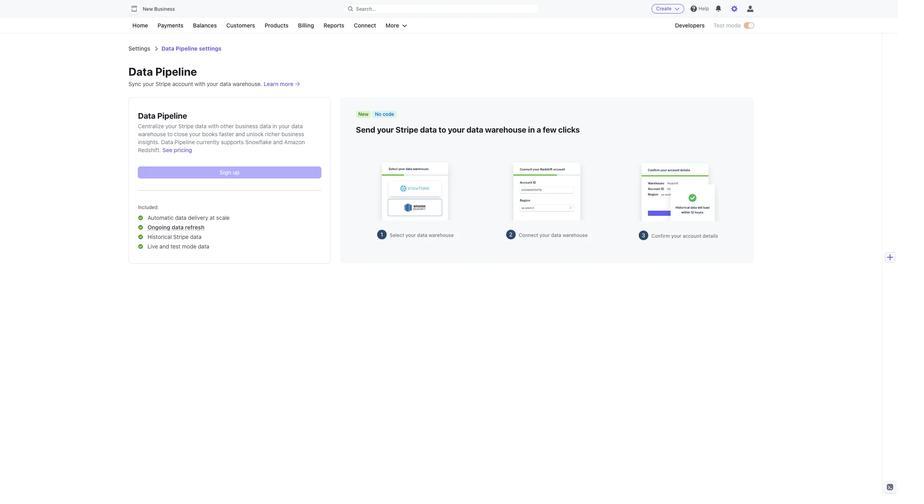 Task type: locate. For each thing, give the bounding box(es) containing it.
connect right 2
[[519, 232, 538, 238]]

redshift.
[[138, 147, 161, 153]]

confirm your account details
[[651, 233, 718, 239]]

sign up button
[[138, 167, 321, 178]]

up
[[233, 169, 239, 176]]

and down historical
[[159, 243, 169, 250]]

with down data pipeline settings
[[195, 80, 205, 87]]

pipeline inside "centralize your stripe data with other business data in your data warehouse to close your books faster and unlock richer business insights. data pipeline currently supports snowflake and amazon redshift."
[[175, 139, 195, 145]]

stripe for centralize
[[178, 123, 194, 129]]

centralize
[[138, 123, 164, 129]]

1 horizontal spatial new
[[358, 111, 369, 117]]

0 horizontal spatial mode
[[182, 243, 196, 250]]

data pipeline up centralize
[[138, 111, 187, 120]]

1 vertical spatial account
[[683, 233, 701, 239]]

0 vertical spatial and
[[236, 131, 245, 137]]

2 vertical spatial and
[[159, 243, 169, 250]]

Search… search field
[[343, 4, 539, 14]]

in left a
[[528, 125, 535, 134]]

data up sync
[[128, 65, 153, 78]]

data
[[220, 80, 231, 87], [195, 123, 207, 129], [260, 123, 271, 129], [291, 123, 303, 129], [420, 125, 437, 134], [467, 125, 483, 134], [175, 214, 187, 221], [172, 224, 184, 231], [417, 232, 427, 238], [551, 232, 561, 238], [190, 233, 201, 240], [198, 243, 209, 250]]

refresh
[[185, 224, 204, 231]]

mode
[[726, 22, 741, 29], [182, 243, 196, 250]]

data pipeline settings
[[162, 45, 222, 52]]

in inside "centralize your stripe data with other business data in your data warehouse to close your books faster and unlock richer business insights. data pipeline currently supports snowflake and amazon redshift."
[[273, 123, 277, 129]]

connect for connect
[[354, 22, 376, 29]]

pipeline left settings
[[176, 45, 198, 52]]

connect for connect your data warehouse
[[519, 232, 538, 238]]

0 vertical spatial with
[[195, 80, 205, 87]]

settings
[[199, 45, 222, 52]]

currently
[[196, 139, 219, 145]]

billing link
[[294, 21, 318, 30]]

pricing
[[174, 147, 192, 153]]

0 horizontal spatial connect
[[354, 22, 376, 29]]

data pipeline
[[128, 65, 197, 78], [138, 111, 187, 120]]

more button
[[382, 21, 411, 30]]

1
[[380, 231, 383, 238]]

0 horizontal spatial and
[[159, 243, 169, 250]]

and down richer on the left top of the page
[[273, 139, 283, 145]]

reports
[[324, 22, 344, 29]]

to
[[439, 125, 446, 134], [167, 131, 173, 137]]

new for new
[[358, 111, 369, 117]]

1 vertical spatial connect
[[519, 232, 538, 238]]

1 horizontal spatial in
[[528, 125, 535, 134]]

0 horizontal spatial new
[[143, 6, 153, 12]]

warehouse
[[485, 125, 526, 134], [138, 131, 166, 137], [429, 232, 454, 238], [563, 232, 588, 238]]

1 vertical spatial with
[[208, 123, 219, 129]]

new
[[143, 6, 153, 12], [358, 111, 369, 117]]

close
[[174, 131, 188, 137]]

books
[[202, 131, 218, 137]]

pipeline
[[176, 45, 198, 52], [155, 65, 197, 78], [157, 111, 187, 120], [175, 139, 195, 145]]

stripe
[[156, 80, 171, 87], [178, 123, 194, 129], [396, 125, 418, 134], [173, 233, 189, 240]]

1 vertical spatial data pipeline
[[138, 111, 187, 120]]

faster
[[219, 131, 234, 137]]

account
[[172, 80, 193, 87], [683, 233, 701, 239]]

1 vertical spatial business
[[281, 131, 304, 137]]

warehouse inside "centralize your stripe data with other business data in your data warehouse to close your books faster and unlock richer business insights. data pipeline currently supports snowflake and amazon redshift."
[[138, 131, 166, 137]]

1 horizontal spatial with
[[208, 123, 219, 129]]

1 horizontal spatial account
[[683, 233, 701, 239]]

0 horizontal spatial account
[[172, 80, 193, 87]]

balances
[[193, 22, 217, 29]]

0 horizontal spatial with
[[195, 80, 205, 87]]

richer
[[265, 131, 280, 137]]

select your data warehouse
[[390, 232, 454, 238]]

0 vertical spatial connect
[[354, 22, 376, 29]]

new business button
[[128, 3, 183, 14]]

0 vertical spatial business
[[235, 123, 258, 129]]

your
[[143, 80, 154, 87], [207, 80, 218, 87], [165, 123, 177, 129], [279, 123, 290, 129], [377, 125, 394, 134], [448, 125, 465, 134], [189, 131, 201, 137], [406, 232, 416, 238], [540, 232, 550, 238], [671, 233, 682, 239]]

0 vertical spatial account
[[172, 80, 193, 87]]

Search… text field
[[343, 4, 539, 14]]

pipeline up pricing
[[175, 139, 195, 145]]

details
[[703, 233, 718, 239]]

in up richer on the left top of the page
[[273, 123, 277, 129]]

amazon
[[284, 139, 305, 145]]

new left business
[[143, 6, 153, 12]]

home
[[132, 22, 148, 29]]

0 vertical spatial data pipeline
[[128, 65, 197, 78]]

with inside "centralize your stripe data with other business data in your data warehouse to close your books faster and unlock richer business insights. data pipeline currently supports snowflake and amazon redshift."
[[208, 123, 219, 129]]

new inside button
[[143, 6, 153, 12]]

scale
[[216, 214, 230, 221]]

2 horizontal spatial and
[[273, 139, 283, 145]]

connect
[[354, 22, 376, 29], [519, 232, 538, 238]]

sign
[[220, 169, 231, 176]]

products
[[265, 22, 288, 29]]

developers
[[675, 22, 705, 29]]

data up the see
[[161, 139, 173, 145]]

send your stripe data to your data warehouse in a few clicks
[[356, 125, 580, 134]]

0 horizontal spatial in
[[273, 123, 277, 129]]

1 vertical spatial and
[[273, 139, 283, 145]]

and
[[236, 131, 245, 137], [273, 139, 283, 145], [159, 243, 169, 250]]

test
[[171, 243, 180, 250]]

0 vertical spatial new
[[143, 6, 153, 12]]

1 vertical spatial new
[[358, 111, 369, 117]]

data pipeline for 'see pricing' link
[[138, 111, 187, 120]]

connect your data warehouse
[[519, 232, 588, 238]]

0 horizontal spatial to
[[167, 131, 173, 137]]

included:
[[138, 204, 159, 210]]

1 horizontal spatial mode
[[726, 22, 741, 29]]

data pipeline up sync
[[128, 65, 197, 78]]

connect down search…
[[354, 22, 376, 29]]

business up 'unlock'
[[235, 123, 258, 129]]

account left the details
[[683, 233, 701, 239]]

business up amazon
[[281, 131, 304, 137]]

and up supports at top
[[236, 131, 245, 137]]

pipeline up sync your stripe account with your data warehouse.
[[155, 65, 197, 78]]

sync
[[128, 80, 141, 87]]

with up books
[[208, 123, 219, 129]]

historical
[[148, 233, 172, 240]]

data pipeline for learn more link
[[128, 65, 197, 78]]

new left the no
[[358, 111, 369, 117]]

with
[[195, 80, 205, 87], [208, 123, 219, 129]]

learn more
[[264, 80, 293, 87]]

live and test mode data
[[148, 243, 209, 250]]

account down data pipeline settings
[[172, 80, 193, 87]]

1 horizontal spatial connect
[[519, 232, 538, 238]]

stripe inside "centralize your stripe data with other business data in your data warehouse to close your books faster and unlock richer business insights. data pipeline currently supports snowflake and amazon redshift."
[[178, 123, 194, 129]]



Task type: vqa. For each thing, say whether or not it's contained in the screenshot.
Developers "LINK"
yes



Task type: describe. For each thing, give the bounding box(es) containing it.
1 horizontal spatial to
[[439, 125, 446, 134]]

centralize your stripe data with other business data in your data warehouse to close your books faster and unlock richer business insights. data pipeline currently supports snowflake and amazon redshift.
[[138, 123, 305, 153]]

with for your
[[195, 80, 205, 87]]

0 vertical spatial mode
[[726, 22, 741, 29]]

help
[[699, 6, 709, 12]]

reports link
[[320, 21, 348, 30]]

no code
[[375, 111, 394, 117]]

a
[[537, 125, 541, 134]]

new business
[[143, 6, 175, 12]]

automatic data delivery at scale
[[148, 214, 230, 221]]

create button
[[652, 4, 684, 14]]

other
[[220, 123, 234, 129]]

sign up
[[220, 169, 239, 176]]

payments link
[[154, 21, 187, 30]]

delivery
[[188, 214, 208, 221]]

live
[[148, 243, 158, 250]]

connect link
[[350, 21, 380, 30]]

ongoing data refresh
[[148, 224, 204, 231]]

unlock
[[247, 131, 264, 137]]

customers
[[226, 22, 255, 29]]

send
[[356, 125, 375, 134]]

payments
[[158, 22, 183, 29]]

ongoing
[[148, 224, 170, 231]]

clicks
[[558, 125, 580, 134]]

automatic
[[148, 214, 174, 221]]

snowflake
[[245, 139, 272, 145]]

in for warehouse
[[528, 125, 535, 134]]

in for data
[[273, 123, 277, 129]]

notifications image
[[716, 6, 722, 12]]

test mode
[[714, 22, 741, 29]]

data inside "centralize your stripe data with other business data in your data warehouse to close your books faster and unlock richer business insights. data pipeline currently supports snowflake and amazon redshift."
[[161, 139, 173, 145]]

with for other
[[208, 123, 219, 129]]

new for new business
[[143, 6, 153, 12]]

insights.
[[138, 139, 160, 145]]

at
[[210, 214, 215, 221]]

1 vertical spatial mode
[[182, 243, 196, 250]]

see
[[162, 147, 172, 153]]

warehouse.
[[233, 80, 262, 87]]

few
[[543, 125, 557, 134]]

stripe for sync
[[156, 80, 171, 87]]

to inside "centralize your stripe data with other business data in your data warehouse to close your books faster and unlock richer business insights. data pipeline currently supports snowflake and amazon redshift."
[[167, 131, 173, 137]]

supports
[[221, 139, 244, 145]]

see pricing link
[[162, 146, 192, 154]]

2
[[509, 231, 513, 238]]

settings link
[[128, 45, 150, 52]]

customers link
[[222, 21, 259, 30]]

code
[[383, 111, 394, 117]]

1 horizontal spatial business
[[281, 131, 304, 137]]

more
[[280, 80, 293, 87]]

ongoing data refresh link
[[148, 224, 204, 231]]

select
[[390, 232, 404, 238]]

no
[[375, 111, 381, 117]]

data down payments link
[[162, 45, 174, 52]]

3
[[642, 232, 645, 239]]

help button
[[688, 2, 712, 15]]

test
[[714, 22, 725, 29]]

historical stripe data
[[148, 233, 201, 240]]

settings
[[128, 45, 150, 52]]

data up centralize
[[138, 111, 156, 120]]

sync your stripe account with your data warehouse.
[[128, 80, 262, 87]]

search…
[[356, 6, 376, 12]]

developers link
[[671, 21, 709, 30]]

balances link
[[189, 21, 221, 30]]

see pricing
[[162, 147, 192, 153]]

stripe for send
[[396, 125, 418, 134]]

pipeline up "close"
[[157, 111, 187, 120]]

confirm
[[651, 233, 670, 239]]

1 horizontal spatial and
[[236, 131, 245, 137]]

learn more link
[[264, 80, 300, 88]]

business
[[154, 6, 175, 12]]

0 horizontal spatial business
[[235, 123, 258, 129]]

home link
[[128, 21, 152, 30]]

create
[[656, 6, 672, 12]]

more
[[386, 22, 399, 29]]

billing
[[298, 22, 314, 29]]

products link
[[261, 21, 292, 30]]

learn
[[264, 80, 279, 87]]



